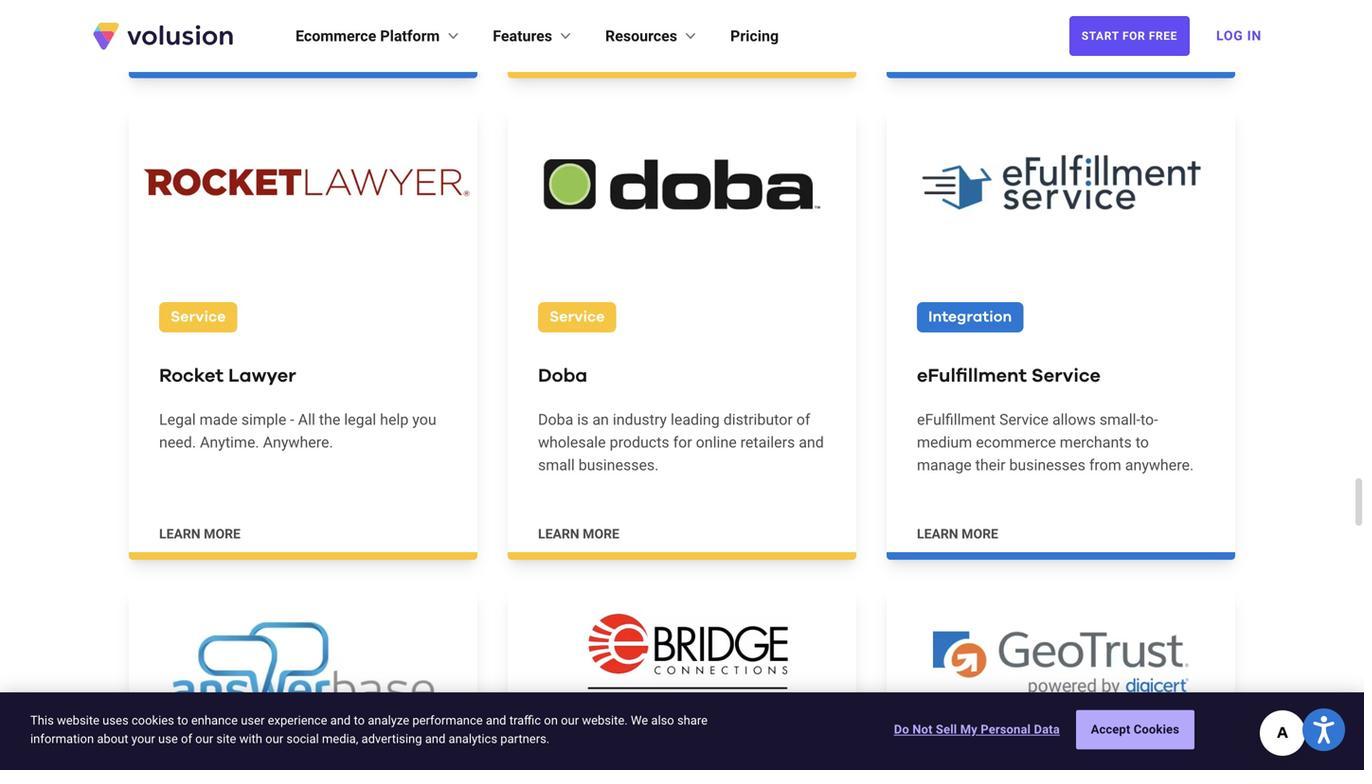 Task type: describe. For each thing, give the bounding box(es) containing it.
their
[[976, 456, 1006, 474]]

answerbase image
[[129, 590, 478, 739]]

ebridge connections by jitterbit image
[[508, 590, 856, 739]]

0 horizontal spatial to
[[177, 713, 188, 728]]

efulfillment for efulfillment service allows small-to- medium ecommerce merchants to manage their businesses from anywhere.
[[917, 411, 996, 429]]

resources
[[605, 27, 677, 45]]

learn for efulfillment service
[[917, 526, 959, 542]]

1 horizontal spatial our
[[265, 732, 283, 746]]

2 horizontal spatial our
[[561, 713, 579, 728]]

learn more for efulfillment service
[[917, 526, 999, 542]]

wholesale
[[538, 434, 606, 452]]

more for rocket lawyer
[[204, 526, 241, 542]]

and inside the doba is an industry leading distributor of wholesale products for online retailers and small businesses.
[[799, 434, 824, 452]]

doba image
[[508, 108, 856, 257]]

medium
[[917, 434, 972, 452]]

advertising
[[361, 732, 422, 746]]

businesses
[[1009, 456, 1086, 474]]

anywhere.
[[263, 434, 333, 452]]

features
[[493, 27, 552, 45]]

do not sell my personal data button
[[894, 711, 1060, 749]]

share
[[677, 713, 708, 728]]

learn for doba
[[538, 526, 580, 542]]

accept cookies button
[[1076, 710, 1195, 750]]

we
[[631, 713, 648, 728]]

free
[[1149, 29, 1178, 43]]

manage
[[917, 456, 972, 474]]

integration
[[928, 310, 1012, 325]]

about
[[97, 732, 128, 746]]

my
[[960, 723, 978, 737]]

pricing
[[730, 27, 779, 45]]

use
[[158, 732, 178, 746]]

online
[[696, 434, 737, 452]]

privacy alert dialog
[[0, 693, 1364, 770]]

rocket lawyer
[[159, 367, 296, 386]]

also
[[651, 713, 674, 728]]

start
[[1082, 29, 1119, 43]]

analyze
[[368, 713, 409, 728]]

service inside efulfillment service allows small-to- medium ecommerce merchants to manage their businesses from anywhere.
[[1000, 411, 1049, 429]]

1 horizontal spatial to
[[354, 713, 365, 728]]

0 horizontal spatial our
[[195, 732, 213, 746]]

-
[[290, 411, 294, 429]]

log in
[[1217, 28, 1262, 44]]

resources button
[[605, 25, 700, 47]]

your
[[131, 732, 155, 746]]

more for doba
[[583, 526, 620, 542]]

small
[[538, 456, 575, 474]]

accept cookies
[[1091, 723, 1180, 737]]

industry
[[613, 411, 667, 429]]

doba for doba is an industry leading distributor of wholesale products for online retailers and small businesses.
[[538, 411, 573, 429]]

need.
[[159, 434, 196, 452]]

not
[[913, 723, 933, 737]]

efulfillment service allows small-to- medium ecommerce merchants to manage their businesses from anywhere.
[[917, 411, 1194, 474]]

ecommerce platform button
[[296, 25, 463, 47]]

log in link
[[1205, 15, 1273, 57]]

businesses.
[[579, 456, 659, 474]]

log
[[1217, 28, 1243, 44]]

of inside this website uses cookies to enhance user experience and to analyze performance and traffic on our website. we also share information about your use of our site with our social media, advertising and analytics partners.
[[181, 732, 192, 746]]

learn more button for doba
[[538, 525, 620, 544]]

enhance
[[191, 713, 238, 728]]



Task type: vqa. For each thing, say whether or not it's contained in the screenshot.
the left buy
no



Task type: locate. For each thing, give the bounding box(es) containing it.
efulfillment up medium
[[917, 411, 996, 429]]

social
[[286, 732, 319, 746]]

efulfillment for efulfillment service
[[917, 367, 1027, 386]]

for
[[673, 434, 692, 452]]

this website uses cookies to enhance user experience and to analyze performance and traffic on our website. we also share information about your use of our site with our social media, advertising and analytics partners.
[[30, 713, 708, 746]]

start for free link
[[1069, 16, 1190, 56]]

this
[[30, 713, 54, 728]]

legal
[[344, 411, 376, 429]]

learn more for rocket lawyer
[[159, 526, 241, 542]]

to down to-
[[1136, 434, 1149, 452]]

1 doba from the top
[[538, 367, 588, 386]]

partners.
[[501, 732, 550, 746]]

geotrust image
[[887, 590, 1235, 739]]

efulfillment service image
[[887, 108, 1235, 257]]

allows
[[1053, 411, 1096, 429]]

cookies
[[132, 713, 174, 728]]

you
[[412, 411, 436, 429]]

service
[[171, 310, 226, 325], [550, 310, 605, 325], [1032, 367, 1101, 386], [1000, 411, 1049, 429]]

sell
[[936, 723, 957, 737]]

pricing link
[[730, 25, 779, 47]]

on
[[544, 713, 558, 728]]

information
[[30, 732, 94, 746]]

website.
[[582, 713, 628, 728]]

doba is an industry leading distributor of wholesale products for online retailers and small businesses.
[[538, 411, 824, 474]]

do
[[894, 723, 909, 737]]

products
[[610, 434, 670, 452]]

0 vertical spatial doba
[[538, 367, 588, 386]]

simple
[[241, 411, 286, 429]]

small-
[[1100, 411, 1141, 429]]

1 efulfillment from the top
[[917, 367, 1027, 386]]

open accessibe: accessibility options, statement and help image
[[1314, 716, 1335, 744]]

and
[[799, 434, 824, 452], [330, 713, 351, 728], [486, 713, 506, 728], [425, 732, 446, 746]]

2 doba from the top
[[538, 411, 573, 429]]

ecommerce
[[296, 27, 376, 45]]

1 vertical spatial doba
[[538, 411, 573, 429]]

doba left is
[[538, 411, 573, 429]]

doba up is
[[538, 367, 588, 386]]

doba
[[538, 367, 588, 386], [538, 411, 573, 429]]

rocket lawyer image
[[129, 108, 478, 257]]

0 vertical spatial efulfillment
[[917, 367, 1027, 386]]

ecommerce
[[976, 434, 1056, 452]]

with
[[239, 732, 262, 746]]

to inside efulfillment service allows small-to- medium ecommerce merchants to manage their businesses from anywhere.
[[1136, 434, 1149, 452]]

merchants
[[1060, 434, 1132, 452]]

anytime.
[[200, 434, 259, 452]]

from
[[1089, 456, 1122, 474]]

ecommerce platform
[[296, 27, 440, 45]]

1 vertical spatial of
[[181, 732, 192, 746]]

of inside the doba is an industry leading distributor of wholesale products for online retailers and small businesses.
[[797, 411, 810, 429]]

learn more
[[159, 45, 241, 60], [159, 526, 241, 542], [538, 526, 620, 542], [917, 526, 999, 542]]

features button
[[493, 25, 575, 47]]

cookies
[[1134, 723, 1180, 737]]

start for free
[[1082, 29, 1178, 43]]

0 horizontal spatial of
[[181, 732, 192, 746]]

0 vertical spatial of
[[797, 411, 810, 429]]

performance
[[412, 713, 483, 728]]

efulfillment
[[917, 367, 1027, 386], [917, 411, 996, 429]]

of right use
[[181, 732, 192, 746]]

of right distributor
[[797, 411, 810, 429]]

learn more for doba
[[538, 526, 620, 542]]

rocket
[[159, 367, 224, 386]]

retailers
[[741, 434, 795, 452]]

efulfillment inside efulfillment service allows small-to- medium ecommerce merchants to manage their businesses from anywhere.
[[917, 411, 996, 429]]

accept
[[1091, 723, 1131, 737]]

an
[[592, 411, 609, 429]]

media,
[[322, 732, 358, 746]]

and down performance at the left bottom
[[425, 732, 446, 746]]

to-
[[1141, 411, 1158, 429]]

traffic
[[509, 713, 541, 728]]

learn
[[159, 45, 201, 60], [159, 526, 201, 542], [538, 526, 580, 542], [917, 526, 959, 542]]

and right retailers
[[799, 434, 824, 452]]

efulfillment down integration
[[917, 367, 1027, 386]]

2 horizontal spatial to
[[1136, 434, 1149, 452]]

learn more button
[[159, 43, 241, 62], [159, 525, 241, 544], [538, 525, 620, 544], [917, 525, 999, 544]]

our right "with"
[[265, 732, 283, 746]]

lawyer
[[228, 367, 296, 386]]

doba inside the doba is an industry leading distributor of wholesale products for online retailers and small businesses.
[[538, 411, 573, 429]]

website
[[57, 713, 99, 728]]

our down enhance
[[195, 732, 213, 746]]

our
[[561, 713, 579, 728], [195, 732, 213, 746], [265, 732, 283, 746]]

learn more button for rocket lawyer
[[159, 525, 241, 544]]

to
[[1136, 434, 1149, 452], [177, 713, 188, 728], [354, 713, 365, 728]]

experience
[[268, 713, 327, 728]]

user
[[241, 713, 265, 728]]

all
[[298, 411, 315, 429]]

2 efulfillment from the top
[[917, 411, 996, 429]]

learn more button for efulfillment service
[[917, 525, 999, 544]]

of
[[797, 411, 810, 429], [181, 732, 192, 746]]

our right on
[[561, 713, 579, 728]]

distributor
[[724, 411, 793, 429]]

to up media,
[[354, 713, 365, 728]]

for
[[1123, 29, 1146, 43]]

do not sell my personal data
[[894, 723, 1060, 737]]

uses
[[102, 713, 129, 728]]

personal
[[981, 723, 1031, 737]]

data
[[1034, 723, 1060, 737]]

and up media,
[[330, 713, 351, 728]]

to up use
[[177, 713, 188, 728]]

legal made simple - all the legal help you need. anytime. anywhere.
[[159, 411, 436, 452]]

1 horizontal spatial of
[[797, 411, 810, 429]]

site
[[216, 732, 236, 746]]

made
[[200, 411, 238, 429]]

more for efulfillment service
[[962, 526, 999, 542]]

efulfillment service
[[917, 367, 1101, 386]]

1 vertical spatial efulfillment
[[917, 411, 996, 429]]

analytics
[[449, 732, 497, 746]]

is
[[577, 411, 589, 429]]

doba for doba
[[538, 367, 588, 386]]

legal
[[159, 411, 196, 429]]

learn for rocket lawyer
[[159, 526, 201, 542]]

in
[[1247, 28, 1262, 44]]

leading
[[671, 411, 720, 429]]

and left traffic on the left bottom of the page
[[486, 713, 506, 728]]

help
[[380, 411, 409, 429]]

the
[[319, 411, 340, 429]]

platform
[[380, 27, 440, 45]]

more
[[204, 45, 241, 60], [204, 526, 241, 542], [583, 526, 620, 542], [962, 526, 999, 542]]



